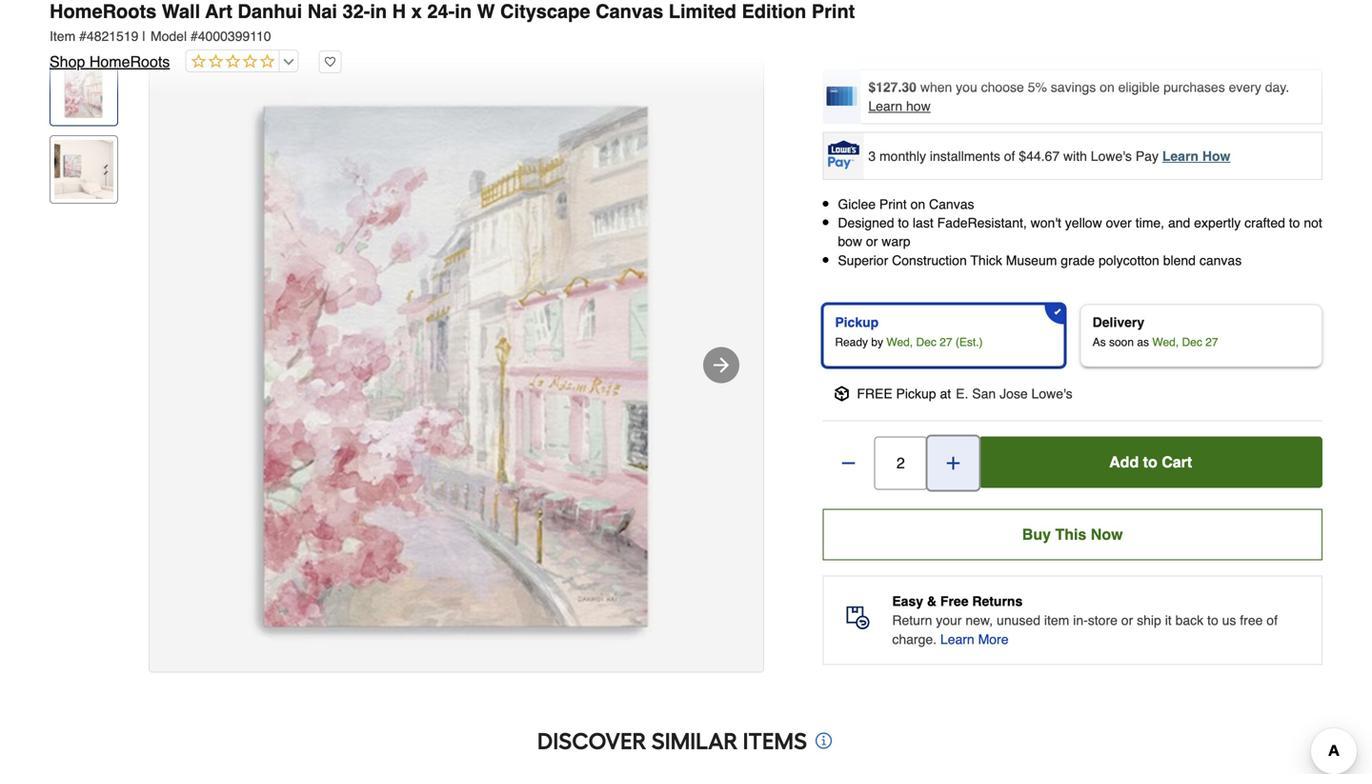 Task type: vqa. For each thing, say whether or not it's contained in the screenshot.
middle panel
no



Task type: describe. For each thing, give the bounding box(es) containing it.
print inside homeroots wall art danhui nai 32-in h x 24-in w cityscape canvas limited edition print item # 4821519 | model # 4000399110
[[812, 0, 855, 22]]

return
[[892, 613, 932, 628]]

polycotton
[[1099, 253, 1160, 268]]

charge.
[[892, 632, 937, 648]]

eligible
[[1119, 80, 1160, 95]]

homeroots  #4000399110 - thumbnail2 image
[[54, 140, 113, 199]]

time,
[[1136, 215, 1165, 231]]

monthly
[[880, 148, 926, 164]]

homeroots wall art danhui nai 32-in h x 24-in w cityscape canvas limited edition print item # 4821519 | model # 4000399110
[[50, 0, 855, 44]]

savings
[[1051, 80, 1096, 95]]

nai
[[308, 0, 337, 22]]

or inside giclee print on canvas designed to last faderesistant, won't yellow over time, and expertly crafted to not bow or warp superior construction thick museum grade polycotton blend canvas
[[866, 234, 878, 249]]

grade
[[1061, 253, 1095, 268]]

items
[[743, 728, 807, 756]]

of inside "easy & free returns return your new, unused item in-store or ship it back to us free of charge."
[[1267, 613, 1278, 628]]

more
[[978, 632, 1009, 648]]

purchases
[[1164, 80, 1225, 95]]

lowe's for with
[[1091, 148, 1132, 164]]

new,
[[966, 613, 993, 628]]

to left the last
[[898, 215, 909, 231]]

discover
[[537, 728, 647, 756]]

learn how button
[[869, 97, 931, 116]]

minus image
[[839, 454, 858, 473]]

discover similar items heading
[[537, 723, 807, 761]]

1 # from the left
[[79, 29, 87, 44]]

art
[[205, 0, 232, 22]]

now
[[1091, 526, 1123, 544]]

info outlined image
[[813, 730, 835, 752]]

san
[[972, 386, 996, 402]]

at
[[940, 386, 951, 402]]

warp
[[882, 234, 911, 249]]

ship
[[1137, 613, 1162, 628]]

in-
[[1073, 613, 1088, 628]]

arrow right image
[[710, 354, 733, 377]]

item
[[1045, 613, 1070, 628]]

free
[[857, 386, 893, 402]]

giclee print on canvas designed to last faderesistant, won't yellow over time, and expertly crafted to not bow or warp superior construction thick museum grade polycotton blend canvas
[[838, 197, 1323, 268]]

e.
[[956, 386, 969, 402]]

$127.30
[[869, 80, 917, 95]]

to inside button
[[1143, 454, 1158, 471]]

4000399110
[[198, 29, 271, 44]]

pickup image
[[834, 386, 850, 402]]

crafted
[[1245, 215, 1286, 231]]

canvas inside giclee print on canvas designed to last faderesistant, won't yellow over time, and expertly crafted to not bow or warp superior construction thick museum grade polycotton blend canvas
[[929, 197, 975, 212]]

24-
[[427, 0, 455, 22]]

over
[[1106, 215, 1132, 231]]

pickup inside pickup ready by wed, dec 27 (est.)
[[835, 315, 879, 330]]

construction
[[892, 253, 967, 268]]

add to cart
[[1110, 454, 1193, 471]]

as
[[1137, 336, 1150, 349]]

wall
[[162, 0, 200, 22]]

danhui
[[238, 0, 302, 22]]

museum
[[1006, 253, 1057, 268]]

bow
[[838, 234, 863, 249]]

w
[[477, 0, 495, 22]]

free
[[1240, 613, 1263, 628]]

canvas inside homeroots wall art danhui nai 32-in h x 24-in w cityscape canvas limited edition print item # 4821519 | model # 4000399110
[[596, 0, 664, 22]]

27 inside pickup ready by wed, dec 27 (est.)
[[940, 336, 953, 349]]

designed
[[838, 215, 894, 231]]

lowes pay logo image
[[825, 141, 863, 169]]

5%
[[1028, 80, 1047, 95]]

not
[[1304, 215, 1323, 231]]

by
[[871, 336, 884, 349]]

it
[[1165, 613, 1172, 628]]

easy
[[892, 594, 924, 609]]

32-
[[343, 0, 370, 22]]

expertly
[[1194, 215, 1241, 231]]

|
[[142, 29, 146, 44]]

how
[[1203, 148, 1231, 164]]

this
[[1056, 526, 1087, 544]]

add
[[1110, 454, 1139, 471]]

add to cart button
[[979, 437, 1323, 488]]

$127.30 when you choose 5% savings on eligible purchases every day. learn how
[[869, 80, 1290, 114]]

day.
[[1265, 80, 1290, 95]]

buy this now
[[1022, 526, 1123, 544]]

on inside giclee print on canvas designed to last faderesistant, won't yellow over time, and expertly crafted to not bow or warp superior construction thick museum grade polycotton blend canvas
[[911, 197, 926, 212]]

installments
[[930, 148, 1001, 164]]

pay
[[1136, 148, 1159, 164]]



Task type: locate. For each thing, give the bounding box(es) containing it.
1 horizontal spatial canvas
[[929, 197, 975, 212]]

pickup
[[835, 315, 879, 330], [896, 386, 937, 402]]

item number 4 8 2 1 5 1 9 and model number 4 0 0 0 3 9 9 1 1 0 element
[[50, 27, 1323, 46]]

2 in from the left
[[455, 0, 472, 22]]

cityscape
[[500, 0, 590, 22]]

how
[[906, 99, 931, 114]]

0 horizontal spatial of
[[1004, 148, 1015, 164]]

or inside "easy & free returns return your new, unused item in-store or ship it back to us free of charge."
[[1122, 613, 1134, 628]]

wed, inside delivery as soon as wed, dec 27
[[1153, 336, 1179, 349]]

won't
[[1031, 215, 1062, 231]]

lowe's right jose
[[1032, 386, 1073, 402]]

yellow
[[1065, 215, 1102, 231]]

choose
[[981, 80, 1024, 95]]

or
[[866, 234, 878, 249], [1122, 613, 1134, 628]]

1 horizontal spatial lowe's
[[1091, 148, 1132, 164]]

homeroots down "|"
[[89, 53, 170, 71]]

1 dec from the left
[[916, 336, 937, 349]]

learn inside $127.30 when you choose 5% savings on eligible purchases every day. learn how
[[869, 99, 903, 114]]

&
[[927, 594, 937, 609]]

learn more link
[[941, 630, 1009, 649]]

2 wed, from the left
[[1153, 336, 1179, 349]]

dec
[[916, 336, 937, 349], [1182, 336, 1203, 349]]

to left us
[[1208, 613, 1219, 628]]

delivery
[[1093, 315, 1145, 330]]

0 vertical spatial on
[[1100, 80, 1115, 95]]

on up the last
[[911, 197, 926, 212]]

0 vertical spatial pickup
[[835, 315, 879, 330]]

heart outline image
[[319, 51, 341, 73]]

0 horizontal spatial learn
[[869, 99, 903, 114]]

x
[[411, 0, 422, 22]]

print right edition
[[812, 0, 855, 22]]

27 inside delivery as soon as wed, dec 27
[[1206, 336, 1219, 349]]

1 wed, from the left
[[887, 336, 913, 349]]

1 vertical spatial pickup
[[896, 386, 937, 402]]

dec left (est.)
[[916, 336, 937, 349]]

pickup up "ready"
[[835, 315, 879, 330]]

shop
[[50, 53, 85, 71]]

1 horizontal spatial wed,
[[1153, 336, 1179, 349]]

on
[[1100, 80, 1115, 95], [911, 197, 926, 212]]

and
[[1168, 215, 1191, 231]]

0 vertical spatial canvas
[[596, 0, 664, 22]]

1 horizontal spatial pickup
[[896, 386, 937, 402]]

as
[[1093, 336, 1106, 349]]

0 horizontal spatial canvas
[[596, 0, 664, 22]]

1 vertical spatial or
[[1122, 613, 1134, 628]]

soon
[[1109, 336, 1134, 349]]

2 horizontal spatial learn
[[1163, 148, 1199, 164]]

your
[[936, 613, 962, 628]]

in left w
[[455, 0, 472, 22]]

giclee
[[838, 197, 876, 212]]

option group
[[815, 297, 1331, 375]]

print inside giclee print on canvas designed to last faderesistant, won't yellow over time, and expertly crafted to not bow or warp superior construction thick museum grade polycotton blend canvas
[[880, 197, 907, 212]]

pickup ready by wed, dec 27 (est.)
[[835, 315, 983, 349]]

0 horizontal spatial lowe's
[[1032, 386, 1073, 402]]

discover similar items
[[537, 728, 807, 756]]

1 vertical spatial print
[[880, 197, 907, 212]]

2 27 from the left
[[1206, 336, 1219, 349]]

Stepper number input field with increment and decrement buttons number field
[[874, 437, 928, 490]]

1 27 from the left
[[940, 336, 953, 349]]

1 horizontal spatial learn
[[941, 632, 975, 648]]

to left not
[[1289, 215, 1301, 231]]

shop homeroots
[[50, 53, 170, 71]]

lowe's
[[1091, 148, 1132, 164], [1032, 386, 1073, 402]]

faderesistant,
[[938, 215, 1027, 231]]

learn
[[869, 99, 903, 114], [1163, 148, 1199, 164], [941, 632, 975, 648]]

0 horizontal spatial pickup
[[835, 315, 879, 330]]

wed, right as
[[1153, 336, 1179, 349]]

# right model on the left of page
[[191, 29, 198, 44]]

with
[[1064, 148, 1087, 164]]

us
[[1222, 613, 1237, 628]]

dec inside pickup ready by wed, dec 27 (est.)
[[916, 336, 937, 349]]

on left eligible
[[1100, 80, 1115, 95]]

2 # from the left
[[191, 29, 198, 44]]

in left h
[[370, 0, 387, 22]]

1 horizontal spatial on
[[1100, 80, 1115, 95]]

plus image
[[944, 454, 963, 473]]

item
[[50, 29, 76, 44]]

wed, inside pickup ready by wed, dec 27 (est.)
[[887, 336, 913, 349]]

store
[[1088, 613, 1118, 628]]

3 monthly installments of $44.67 with lowe's pay learn how
[[869, 148, 1231, 164]]

0 horizontal spatial #
[[79, 29, 87, 44]]

when
[[921, 80, 952, 95]]

of left $44.67
[[1004, 148, 1015, 164]]

2 dec from the left
[[1182, 336, 1203, 349]]

lowe's for jose
[[1032, 386, 1073, 402]]

unused
[[997, 613, 1041, 628]]

learn more
[[941, 632, 1009, 648]]

learn down $127.30
[[869, 99, 903, 114]]

homeroots  #4000399110 image
[[150, 58, 763, 672]]

canvas up the last
[[929, 197, 975, 212]]

in
[[370, 0, 387, 22], [455, 0, 472, 22]]

thick
[[971, 253, 1003, 268]]

wed, right by
[[887, 336, 913, 349]]

last
[[913, 215, 934, 231]]

1 horizontal spatial print
[[880, 197, 907, 212]]

1 vertical spatial lowe's
[[1032, 386, 1073, 402]]

canvas
[[596, 0, 664, 22], [929, 197, 975, 212]]

0 horizontal spatial 27
[[940, 336, 953, 349]]

returns
[[973, 594, 1023, 609]]

limited
[[669, 0, 737, 22]]

print up designed
[[880, 197, 907, 212]]

free
[[941, 594, 969, 609]]

(est.)
[[956, 336, 983, 349]]

edition
[[742, 0, 807, 22]]

0 vertical spatial or
[[866, 234, 878, 249]]

easy & free returns return your new, unused item in-store or ship it back to us free of charge.
[[892, 594, 1278, 648]]

27 right as
[[1206, 336, 1219, 349]]

dec inside delivery as soon as wed, dec 27
[[1182, 336, 1203, 349]]

you
[[956, 80, 978, 95]]

0 vertical spatial homeroots
[[50, 0, 157, 22]]

#
[[79, 29, 87, 44], [191, 29, 198, 44]]

learn down your
[[941, 632, 975, 648]]

1 vertical spatial homeroots
[[89, 53, 170, 71]]

1 horizontal spatial dec
[[1182, 336, 1203, 349]]

model
[[151, 29, 187, 44]]

every
[[1229, 80, 1262, 95]]

on inside $127.30 when you choose 5% savings on eligible purchases every day. learn how
[[1100, 80, 1115, 95]]

4821519
[[87, 29, 139, 44]]

learn how link
[[1163, 148, 1231, 164]]

1 vertical spatial on
[[911, 197, 926, 212]]

ready
[[835, 336, 868, 349]]

0 vertical spatial print
[[812, 0, 855, 22]]

buy this now button
[[823, 509, 1323, 561]]

canvas up item number 4 8 2 1 5 1 9 and model number 4 0 0 0 3 9 9 1 1 0 element
[[596, 0, 664, 22]]

free pickup at e. san jose lowe's
[[857, 386, 1073, 402]]

cart
[[1162, 454, 1193, 471]]

1 vertical spatial learn
[[1163, 148, 1199, 164]]

delivery as soon as wed, dec 27
[[1093, 315, 1219, 349]]

3
[[869, 148, 876, 164]]

buy
[[1022, 526, 1051, 544]]

to right "add"
[[1143, 454, 1158, 471]]

0 horizontal spatial wed,
[[887, 336, 913, 349]]

0 horizontal spatial dec
[[916, 336, 937, 349]]

0 horizontal spatial in
[[370, 0, 387, 22]]

1 in from the left
[[370, 0, 387, 22]]

or down designed
[[866, 234, 878, 249]]

0 vertical spatial lowe's
[[1091, 148, 1132, 164]]

similar
[[652, 728, 738, 756]]

0 vertical spatial of
[[1004, 148, 1015, 164]]

lowe's left pay
[[1091, 148, 1132, 164]]

1 horizontal spatial #
[[191, 29, 198, 44]]

back
[[1176, 613, 1204, 628]]

1 horizontal spatial 27
[[1206, 336, 1219, 349]]

homeroots  #4000399110 - thumbnail image
[[54, 62, 113, 121]]

0 vertical spatial learn
[[869, 99, 903, 114]]

pickup left at
[[896, 386, 937, 402]]

option group containing pickup
[[815, 297, 1331, 375]]

1 horizontal spatial in
[[455, 0, 472, 22]]

1 vertical spatial of
[[1267, 613, 1278, 628]]

of right the free
[[1267, 613, 1278, 628]]

1 vertical spatial canvas
[[929, 197, 975, 212]]

homeroots up the 4821519
[[50, 0, 157, 22]]

0 horizontal spatial or
[[866, 234, 878, 249]]

0 horizontal spatial on
[[911, 197, 926, 212]]

1 horizontal spatial or
[[1122, 613, 1134, 628]]

canvas
[[1200, 253, 1242, 268]]

1 horizontal spatial of
[[1267, 613, 1278, 628]]

27 left (est.)
[[940, 336, 953, 349]]

print
[[812, 0, 855, 22], [880, 197, 907, 212]]

learn right pay
[[1163, 148, 1199, 164]]

to inside "easy & free returns return your new, unused item in-store or ship it back to us free of charge."
[[1208, 613, 1219, 628]]

jose
[[1000, 386, 1028, 402]]

0 horizontal spatial print
[[812, 0, 855, 22]]

homeroots inside homeroots wall art danhui nai 32-in h x 24-in w cityscape canvas limited edition print item # 4821519 | model # 4000399110
[[50, 0, 157, 22]]

# right item
[[79, 29, 87, 44]]

or left ship
[[1122, 613, 1134, 628]]

2 vertical spatial learn
[[941, 632, 975, 648]]

dec right as
[[1182, 336, 1203, 349]]

zero stars image
[[186, 53, 275, 71]]



